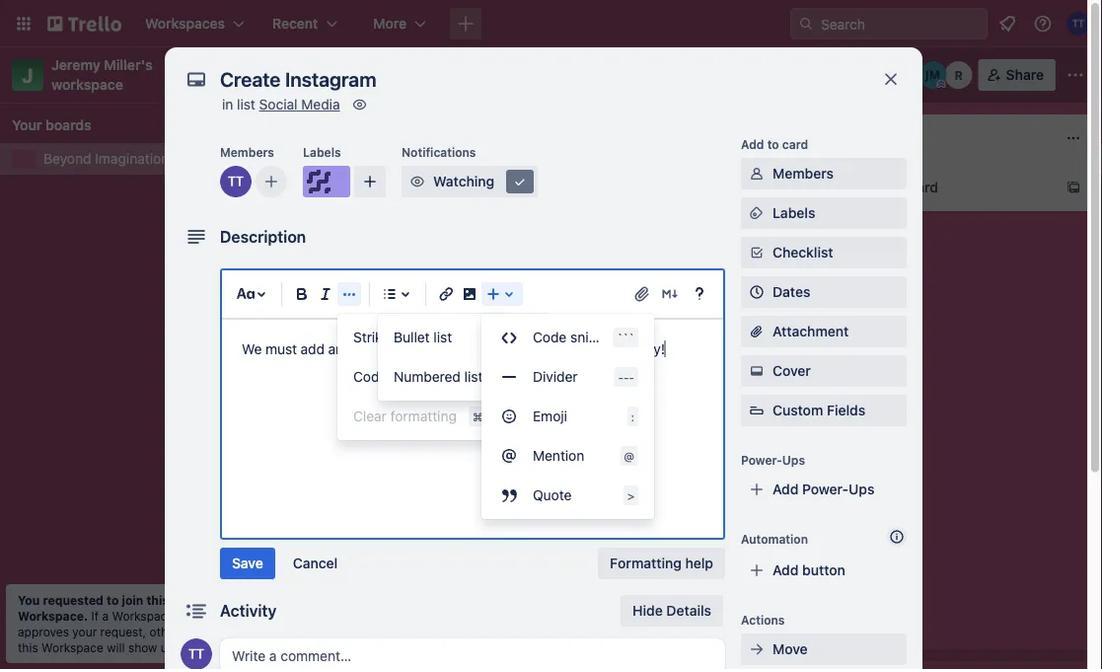 Task type: vqa. For each thing, say whether or not it's contained in the screenshot.
sm icon in Checklist link
yes



Task type: describe. For each thing, give the bounding box(es) containing it.
0 horizontal spatial ups
[[783, 453, 806, 467]]

sm image for watching
[[408, 172, 427, 192]]

Write a comment text field
[[220, 639, 726, 669]]

create instagram
[[288, 183, 398, 199]]

formatting help link
[[598, 548, 726, 579]]

formatting
[[610, 555, 682, 572]]

description
[[220, 228, 306, 246]]

image image
[[458, 282, 482, 306]]

media
[[421, 341, 459, 357]]

attach and insert link image
[[633, 284, 653, 304]]

quote image
[[498, 484, 521, 507]]

clear
[[353, 408, 387, 424]]

:
[[631, 410, 635, 424]]

instagram
[[334, 183, 398, 199]]

view markdown image
[[660, 284, 680, 304]]

mention
[[533, 448, 585, 464]]

code snippet ```
[[533, 329, 635, 346]]

here.
[[178, 641, 207, 655]]

social media link
[[259, 96, 340, 113]]

this inside you requested to join this workspace.
[[146, 593, 169, 607]]

other
[[150, 625, 179, 639]]

numbered
[[394, 369, 461, 385]]

1 horizontal spatial card
[[783, 137, 809, 151]]

details
[[667, 603, 712, 619]]

cancel
[[293, 555, 338, 572]]

our
[[536, 341, 557, 357]]

>
[[627, 489, 635, 502]]

add a card for add a card button associated with create from template… image to the left
[[308, 298, 378, 314]]

r
[[955, 68, 963, 82]]

in list social media
[[222, 96, 340, 113]]

we
[[242, 341, 262, 357]]

notifications
[[402, 145, 476, 159]]

group containing bullet list
[[378, 318, 551, 397]]

credibility!
[[600, 341, 665, 357]]

sm image for labels
[[747, 203, 767, 223]]

bold ⌘b image
[[290, 282, 314, 306]]

to inside you requested to join this workspace.
[[107, 593, 119, 607]]

quote
[[533, 487, 572, 503]]

to inside text box
[[463, 341, 475, 357]]

custom fields
[[773, 402, 866, 419]]

strikethrough
[[353, 329, 440, 346]]

requested
[[43, 593, 104, 607]]

miller's
[[104, 57, 153, 73]]

ups inside add power-ups link
[[849, 481, 875, 498]]

custom fields button
[[741, 401, 907, 421]]

code snippet image
[[498, 326, 521, 349]]

add a card for add a card button corresponding to the right create from template… image
[[869, 179, 939, 195]]

join
[[122, 593, 143, 607]]

hide details
[[633, 603, 712, 619]]

@
[[624, 449, 635, 463]]

a for add a card button corresponding to the right create from template… image
[[898, 179, 906, 195]]

⌘⇧s
[[458, 331, 487, 345]]

0 notifications image
[[996, 12, 1020, 36]]

beyond inside text field
[[282, 64, 346, 85]]

3 - from the left
[[629, 370, 635, 384]]

primary element
[[0, 0, 1103, 47]]

you
[[18, 593, 40, 607]]

card for create from template… image to the left
[[349, 298, 378, 314]]

admin
[[177, 609, 211, 623]]

dates button
[[741, 276, 907, 308]]

0 vertical spatial workspace
[[112, 609, 174, 623]]

add power-ups
[[773, 481, 875, 498]]

add members to card image
[[264, 172, 279, 192]]

code for code
[[353, 369, 387, 385]]

save
[[232, 555, 263, 572]]

divider
[[533, 369, 578, 385]]

editor toolbar toolbar
[[230, 278, 716, 519]]

bullet
[[394, 329, 430, 346]]

open information menu image
[[1034, 14, 1053, 34]]

checklist
[[773, 244, 834, 261]]

sm image inside watching "button"
[[510, 172, 530, 192]]

labels link
[[741, 197, 907, 229]]

color: purple, title: none image right 'add members to card' image
[[303, 166, 350, 197]]

boards inside if a workspace admin approves your request, other boards in this workspace will show up here.
[[183, 625, 221, 639]]

your
[[72, 625, 97, 639]]

numbered list
[[394, 369, 483, 385]]

beyond imagination inside 'link'
[[43, 151, 169, 167]]

if
[[91, 609, 99, 623]]

automation
[[741, 532, 809, 546]]

request,
[[100, 625, 146, 639]]

add a card button for the right create from template… image
[[837, 172, 1058, 203]]

meeting
[[337, 254, 388, 270]]

social
[[381, 341, 417, 357]]

beyond imagination link
[[43, 149, 245, 169]]

actions
[[741, 613, 785, 627]]

1 - from the left
[[618, 370, 624, 384]]

cover
[[773, 363, 811, 379]]

create instagram link
[[288, 182, 517, 201]]

watching button
[[402, 166, 538, 197]]

bullet list
[[394, 329, 452, 346]]

sm image for members
[[747, 164, 767, 184]]

activity
[[220, 602, 277, 620]]

youth
[[560, 341, 596, 357]]

watching
[[433, 173, 495, 190]]

1 horizontal spatial members
[[773, 165, 834, 182]]

cancel button
[[281, 548, 350, 579]]

hide
[[633, 603, 663, 619]]

list for numbered
[[465, 369, 483, 385]]

we must add another social media to increase our youth credibility!
[[242, 341, 665, 357]]

create
[[288, 183, 331, 199]]

in inside if a workspace admin approves your request, other boards in this workspace will show up here.
[[224, 625, 234, 639]]

⌘\
[[473, 410, 487, 424]]

you requested to join this workspace.
[[18, 593, 169, 623]]

emoji image
[[498, 405, 521, 428]]

add
[[301, 341, 325, 357]]

rubyanndersson (rubyanndersson) image
[[945, 61, 973, 89]]

workspace.
[[18, 609, 88, 623]]

add up the labels link
[[869, 179, 895, 195]]

a inside if a workspace admin approves your request, other boards in this workspace will show up here.
[[102, 609, 109, 623]]

search image
[[799, 16, 814, 32]]

1 vertical spatial labels
[[773, 205, 816, 221]]

attachment button
[[741, 316, 907, 347]]

custom
[[773, 402, 824, 419]]

divider image
[[498, 365, 521, 389]]

save button
[[220, 548, 275, 579]]

Board name text field
[[272, 59, 460, 91]]

sm image for checklist
[[747, 243, 767, 263]]

1 vertical spatial power-
[[803, 481, 849, 498]]

fields
[[827, 402, 866, 419]]

attachment
[[773, 323, 849, 340]]

lists image
[[378, 282, 402, 306]]

1 horizontal spatial create from template… image
[[1066, 180, 1082, 195]]

0 horizontal spatial create from template… image
[[505, 298, 521, 314]]

code for code snippet ```
[[533, 329, 567, 346]]

increase
[[479, 341, 532, 357]]

text styles image
[[234, 282, 258, 306]]

help
[[686, 555, 714, 572]]

1 horizontal spatial terry turtle (terryturtle) image
[[894, 61, 922, 89]]

kickoff meeting link
[[288, 253, 517, 272]]

list for in
[[237, 96, 256, 113]]

sm image for cover
[[747, 361, 767, 381]]

formatting
[[391, 408, 457, 424]]

add inside button
[[773, 562, 799, 578]]

this inside if a workspace admin approves your request, other boards in this workspace will show up here.
[[18, 641, 38, 655]]

⌘⇧7
[[503, 370, 531, 384]]

Main content area, start typing to enter text. text field
[[242, 338, 704, 361]]



Task type: locate. For each thing, give the bounding box(es) containing it.
0 vertical spatial add a card button
[[837, 172, 1058, 203]]

snippet
[[571, 329, 618, 346]]

1 horizontal spatial workspace
[[112, 609, 174, 623]]

code
[[533, 329, 567, 346], [353, 369, 387, 385]]

your boards with 1 items element
[[12, 114, 235, 137]]

hide details link
[[621, 595, 724, 627]]

kickoff
[[288, 254, 333, 270]]

boards
[[45, 117, 91, 133], [183, 625, 221, 639]]

beyond down your boards
[[43, 151, 91, 167]]

0 horizontal spatial a
[[102, 609, 109, 623]]

0 horizontal spatial power-
[[741, 453, 783, 467]]

add a card button
[[837, 172, 1058, 203], [276, 290, 498, 322]]

0 vertical spatial list
[[237, 96, 256, 113]]

1 group from the left
[[338, 318, 507, 436]]

add button button
[[741, 555, 907, 586]]

in down activity
[[224, 625, 234, 639]]

power-
[[741, 453, 783, 467], [803, 481, 849, 498]]

1 horizontal spatial list
[[434, 329, 452, 346]]

0 vertical spatial in
[[222, 96, 233, 113]]

sm image inside checklist link
[[747, 243, 767, 263]]

beyond imagination up media
[[282, 64, 451, 85]]

1 vertical spatial members
[[773, 165, 834, 182]]

```
[[617, 331, 635, 345]]

add a card
[[869, 179, 939, 195], [308, 298, 378, 314]]

1 horizontal spatial labels
[[773, 205, 816, 221]]

2 vertical spatial a
[[102, 609, 109, 623]]

⌘⇧8
[[502, 331, 531, 345]]

1 horizontal spatial add a card
[[869, 179, 939, 195]]

button
[[803, 562, 846, 578]]

add button
[[773, 562, 846, 578]]

another
[[328, 341, 377, 357]]

in
[[222, 96, 233, 113], [224, 625, 234, 639]]

sm image down notifications
[[408, 172, 427, 192]]

open help dialog image
[[688, 282, 712, 306]]

2 horizontal spatial a
[[898, 179, 906, 195]]

social
[[259, 96, 298, 113]]

workspace down "join"
[[112, 609, 174, 623]]

1 vertical spatial terry turtle (terryturtle) image
[[220, 166, 252, 197]]

list left the social
[[237, 96, 256, 113]]

terry turtle (terryturtle) image left r
[[894, 61, 922, 89]]

power- down custom
[[741, 453, 783, 467]]

Search field
[[814, 9, 987, 39]]

2 vertical spatial to
[[107, 593, 119, 607]]

terry turtle (terryturtle) image
[[1067, 12, 1091, 36], [220, 166, 252, 197], [181, 639, 212, 669]]

2 horizontal spatial to
[[768, 137, 780, 151]]

move link
[[741, 634, 907, 665]]

sm image down the beyond imagination text field
[[350, 95, 370, 115]]

terry turtle (terryturtle) image right up on the bottom left of the page
[[181, 639, 212, 669]]

0 vertical spatial this
[[146, 593, 169, 607]]

media
[[301, 96, 340, 113]]

1 vertical spatial card
[[910, 179, 939, 195]]

1 vertical spatial add a card button
[[276, 290, 498, 322]]

labels
[[303, 145, 341, 159], [773, 205, 816, 221]]

beyond inside 'link'
[[43, 151, 91, 167]]

0 horizontal spatial workspace
[[42, 641, 103, 655]]

power-ups
[[741, 453, 806, 467]]

workspace
[[51, 77, 123, 93]]

1 vertical spatial workspace
[[42, 641, 103, 655]]

a up the labels link
[[898, 179, 906, 195]]

1 horizontal spatial boards
[[183, 625, 221, 639]]

menu
[[482, 318, 655, 515]]

0 horizontal spatial terry turtle (terryturtle) image
[[498, 205, 521, 229]]

2 group from the left
[[378, 318, 551, 397]]

create board or workspace image
[[456, 14, 476, 34]]

ups down fields
[[849, 481, 875, 498]]

1 horizontal spatial this
[[146, 593, 169, 607]]

sm image inside cover link
[[747, 361, 767, 381]]

1 vertical spatial to
[[463, 341, 475, 357]]

0 horizontal spatial labels
[[303, 145, 341, 159]]

sm image inside the members link
[[747, 164, 767, 184]]

cover link
[[741, 355, 907, 387]]

1 vertical spatial terry turtle (terryturtle) image
[[498, 205, 521, 229]]

members up 'add members to card' image
[[220, 145, 274, 159]]

0 vertical spatial terry turtle (terryturtle) image
[[1067, 12, 1091, 36]]

1 horizontal spatial ups
[[849, 481, 875, 498]]

power- down power-ups
[[803, 481, 849, 498]]

sm image left create from template… icon
[[747, 243, 767, 263]]

1 vertical spatial beyond
[[43, 151, 91, 167]]

members
[[220, 145, 274, 159], [773, 165, 834, 182]]

more formatting image
[[338, 282, 361, 306]]

1 vertical spatial a
[[338, 298, 345, 314]]

sm image
[[350, 95, 370, 115], [408, 172, 427, 192], [747, 243, 767, 263], [747, 640, 767, 659]]

1 vertical spatial add a card
[[308, 298, 378, 314]]

ups
[[783, 453, 806, 467], [849, 481, 875, 498]]

labels up create
[[303, 145, 341, 159]]

boards right your
[[45, 117, 91, 133]]

0 vertical spatial to
[[768, 137, 780, 151]]

show
[[128, 641, 157, 655]]

0 horizontal spatial add a card button
[[276, 290, 498, 322]]

1 vertical spatial imagination
[[95, 151, 169, 167]]

1 vertical spatial code
[[353, 369, 387, 385]]

formatting help
[[610, 555, 714, 572]]

add a card button for create from template… image to the left
[[276, 290, 498, 322]]

0 horizontal spatial beyond
[[43, 151, 91, 167]]

0 vertical spatial beyond imagination
[[282, 64, 451, 85]]

terry turtle (terryturtle) image down watching "button"
[[498, 205, 521, 229]]

beyond
[[282, 64, 346, 85], [43, 151, 91, 167]]

group containing strikethrough
[[338, 318, 507, 436]]

mention image
[[498, 444, 521, 468]]

sm image inside watching "button"
[[408, 172, 427, 192]]

0 vertical spatial members
[[220, 145, 274, 159]]

2 vertical spatial list
[[465, 369, 483, 385]]

show menu image
[[1066, 65, 1086, 85]]

0 horizontal spatial this
[[18, 641, 38, 655]]

1 horizontal spatial imagination
[[350, 64, 451, 85]]

None text field
[[210, 61, 862, 97]]

labels up create from template… icon
[[773, 205, 816, 221]]

a right italic ⌘i icon
[[338, 298, 345, 314]]

r button
[[945, 61, 973, 89]]

code right ⌘⇧8
[[533, 329, 567, 346]]

menu containing code snippet
[[482, 318, 655, 515]]

1 horizontal spatial add a card button
[[837, 172, 1058, 203]]

---
[[618, 370, 635, 384]]

2 horizontal spatial card
[[910, 179, 939, 195]]

add a card up the labels link
[[869, 179, 939, 195]]

to up ⌘⇧m
[[463, 341, 475, 357]]

1 horizontal spatial code
[[533, 329, 567, 346]]

2 - from the left
[[624, 370, 629, 384]]

share
[[1007, 67, 1044, 83]]

add down power-ups
[[773, 481, 799, 498]]

if a workspace admin approves your request, other boards in this workspace will show up here.
[[18, 609, 234, 655]]

workspace
[[112, 609, 174, 623], [42, 641, 103, 655]]

0 vertical spatial add a card
[[869, 179, 939, 195]]

back to home image
[[47, 8, 121, 39]]

create from template… image
[[1066, 180, 1082, 195], [505, 298, 521, 314]]

add a card down kickoff meeting
[[308, 298, 378, 314]]

1 vertical spatial beyond imagination
[[43, 151, 169, 167]]

members link
[[741, 158, 907, 190]]

imagination inside text field
[[350, 64, 451, 85]]

1 horizontal spatial beyond
[[282, 64, 346, 85]]

0 horizontal spatial boards
[[45, 117, 91, 133]]

this right "join"
[[146, 593, 169, 607]]

in left the social
[[222, 96, 233, 113]]

add power-ups link
[[741, 474, 907, 505]]

2 vertical spatial terry turtle (terryturtle) image
[[181, 639, 212, 669]]

to up the members link
[[768, 137, 780, 151]]

add
[[741, 137, 765, 151], [869, 179, 895, 195], [308, 298, 334, 314], [773, 481, 799, 498], [773, 562, 799, 578]]

2 horizontal spatial list
[[465, 369, 483, 385]]

group
[[338, 318, 507, 436], [378, 318, 551, 397]]

-
[[618, 370, 624, 384], [624, 370, 629, 384], [629, 370, 635, 384]]

sm image inside the labels link
[[747, 203, 767, 223]]

code inside menu
[[533, 329, 567, 346]]

sm image for move
[[747, 640, 767, 659]]

0 horizontal spatial imagination
[[95, 151, 169, 167]]

this
[[146, 593, 169, 607], [18, 641, 38, 655]]

ups up add power-ups
[[783, 453, 806, 467]]

0 horizontal spatial code
[[353, 369, 387, 385]]

jeremy
[[51, 57, 101, 73]]

clear formatting
[[353, 408, 457, 424]]

will
[[107, 641, 125, 655]]

beyond up media
[[282, 64, 346, 85]]

to
[[768, 137, 780, 151], [463, 341, 475, 357], [107, 593, 119, 607]]

imagination inside 'link'
[[95, 151, 169, 167]]

⌘⇧m
[[455, 370, 487, 384]]

2 horizontal spatial terry turtle (terryturtle) image
[[1067, 12, 1091, 36]]

0 horizontal spatial list
[[237, 96, 256, 113]]

a for add a card button associated with create from template… image to the left
[[338, 298, 345, 314]]

dates
[[773, 284, 811, 300]]

0 vertical spatial create from template… image
[[1066, 180, 1082, 195]]

0 vertical spatial ups
[[783, 453, 806, 467]]

0 vertical spatial terry turtle (terryturtle) image
[[894, 61, 922, 89]]

code inside group
[[353, 369, 387, 385]]

add left "more formatting" icon
[[308, 298, 334, 314]]

move
[[773, 641, 808, 657]]

0 vertical spatial imagination
[[350, 64, 451, 85]]

list down main content area, start typing to enter text. text box
[[465, 369, 483, 385]]

2 vertical spatial card
[[349, 298, 378, 314]]

0 vertical spatial a
[[898, 179, 906, 195]]

link image
[[434, 282, 458, 306]]

card for the right create from template… image
[[910, 179, 939, 195]]

imagination down your boards with 1 items element
[[95, 151, 169, 167]]

1 horizontal spatial to
[[463, 341, 475, 357]]

0 horizontal spatial beyond imagination
[[43, 151, 169, 167]]

j
[[22, 63, 33, 86]]

terry turtle (terryturtle) image left 'add members to card' image
[[220, 166, 252, 197]]

0 horizontal spatial terry turtle (terryturtle) image
[[181, 639, 212, 669]]

1 vertical spatial create from template… image
[[505, 298, 521, 314]]

0 vertical spatial power-
[[741, 453, 783, 467]]

list for bullet
[[434, 329, 452, 346]]

italic ⌘i image
[[314, 282, 338, 306]]

color: purple, title: none image up create
[[288, 170, 328, 178]]

kickoff meeting
[[288, 254, 388, 270]]

list left ⌘⇧s
[[434, 329, 452, 346]]

0 horizontal spatial add a card
[[308, 298, 378, 314]]

add down automation
[[773, 562, 799, 578]]

1 horizontal spatial a
[[338, 298, 345, 314]]

code down another
[[353, 369, 387, 385]]

this down approves
[[18, 641, 38, 655]]

1 horizontal spatial beyond imagination
[[282, 64, 451, 85]]

terry turtle (terryturtle) image right open information menu image
[[1067, 12, 1091, 36]]

1 vertical spatial in
[[224, 625, 234, 639]]

terry turtle (terryturtle) image
[[894, 61, 922, 89], [498, 205, 521, 229]]

jeremy miller's workspace
[[51, 57, 156, 93]]

0 vertical spatial beyond
[[282, 64, 346, 85]]

imagination up notifications
[[350, 64, 451, 85]]

1 vertical spatial boards
[[183, 625, 221, 639]]

jeremy miller (jeremymiller198) image
[[920, 61, 947, 89]]

checklist link
[[741, 237, 907, 269]]

sm image inside the move "link"
[[747, 640, 767, 659]]

0 vertical spatial card
[[783, 137, 809, 151]]

1 horizontal spatial terry turtle (terryturtle) image
[[220, 166, 252, 197]]

add to card
[[741, 137, 809, 151]]

members down "add to card"
[[773, 165, 834, 182]]

boards down the admin
[[183, 625, 221, 639]]

0 horizontal spatial members
[[220, 145, 274, 159]]

a right the 'if'
[[102, 609, 109, 623]]

list
[[237, 96, 256, 113], [434, 329, 452, 346], [465, 369, 483, 385]]

a
[[898, 179, 906, 195], [338, 298, 345, 314], [102, 609, 109, 623]]

0 horizontal spatial to
[[107, 593, 119, 607]]

add up the members link
[[741, 137, 765, 151]]

1 vertical spatial list
[[434, 329, 452, 346]]

beyond imagination down your boards with 1 items element
[[43, 151, 169, 167]]

color: purple, title: none image
[[303, 166, 350, 197], [288, 170, 328, 178]]

0 vertical spatial code
[[533, 329, 567, 346]]

0 vertical spatial boards
[[45, 117, 91, 133]]

1 vertical spatial ups
[[849, 481, 875, 498]]

menu inside editor toolbar toolbar
[[482, 318, 655, 515]]

0 horizontal spatial card
[[349, 298, 378, 314]]

beyond imagination inside text field
[[282, 64, 451, 85]]

automation image
[[768, 59, 795, 87]]

create from template… image
[[786, 227, 802, 243]]

0 vertical spatial labels
[[303, 145, 341, 159]]

sm image
[[747, 164, 767, 184], [510, 172, 530, 192], [747, 203, 767, 223], [747, 361, 767, 381]]

to left "join"
[[107, 593, 119, 607]]

1 vertical spatial this
[[18, 641, 38, 655]]

emoji
[[533, 408, 568, 424]]

workspace down your
[[42, 641, 103, 655]]

sm image down actions
[[747, 640, 767, 659]]

1 horizontal spatial power-
[[803, 481, 849, 498]]



